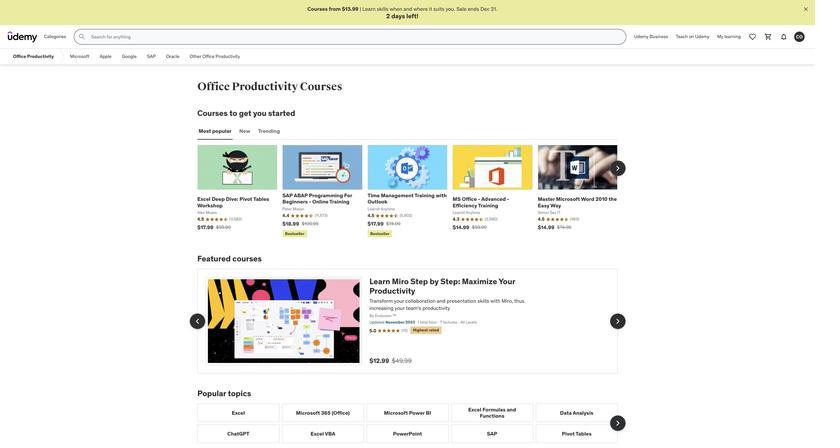 Task type: locate. For each thing, give the bounding box(es) containing it.
7 lectures
[[440, 320, 457, 325]]

microsoft 365 (office)
[[296, 409, 350, 416]]

started
[[268, 108, 295, 118]]

0 horizontal spatial and
[[404, 6, 412, 12]]

and up productivity
[[437, 297, 446, 304]]

0 horizontal spatial with
[[436, 192, 447, 199]]

excel formulas and functions
[[468, 406, 516, 419]]

365
[[321, 409, 331, 416]]

courses to get you started
[[197, 108, 295, 118]]

tables inside excel deep dive: pivot tables workshop
[[253, 196, 269, 202]]

2 vertical spatial and
[[507, 406, 516, 413]]

1 vertical spatial sap link
[[451, 425, 533, 443]]

pivot tables link
[[536, 425, 618, 443]]

microsoft inside master microsoft word 2010 the easy way
[[556, 196, 580, 202]]

courses
[[308, 6, 328, 12], [300, 80, 342, 93], [197, 108, 228, 118]]

office right other
[[203, 54, 215, 59]]

microsoft for microsoft
[[70, 54, 89, 59]]

2 horizontal spatial -
[[507, 196, 509, 202]]

|
[[360, 6, 361, 12]]

0 vertical spatial tables
[[253, 196, 269, 202]]

with
[[436, 192, 447, 199], [491, 297, 501, 304]]

productivity right other
[[216, 54, 240, 59]]

powerpoint link
[[367, 425, 449, 443]]

shopping cart with 0 items image
[[765, 33, 772, 41]]

excel deep dive: pivot tables workshop
[[197, 196, 269, 208]]

transform
[[370, 297, 393, 304]]

sap link down functions on the right bottom
[[451, 425, 533, 443]]

office down other office productivity link
[[197, 80, 230, 93]]

ms office - advanced - efficiency training link
[[453, 196, 509, 208]]

microsoft left 365
[[296, 409, 320, 416]]

pivot right dive:
[[240, 196, 252, 202]]

- right advanced at the right
[[507, 196, 509, 202]]

productivity up you
[[232, 80, 298, 93]]

1 next image from the top
[[613, 316, 623, 326]]

productivity inside the 'learn miro step by step: maximize your productivity transform your collaboration and presentation skills with miro, thus increasing your team's productivity by evoluzion ™'
[[370, 286, 415, 296]]

0 vertical spatial carousel element
[[197, 145, 626, 239]]

training right online
[[330, 198, 350, 205]]

dive:
[[226, 196, 238, 202]]

excel left vba
[[311, 430, 324, 437]]

next image
[[613, 316, 623, 326], [613, 418, 623, 428]]

0 vertical spatial courses
[[308, 6, 328, 12]]

training right management
[[415, 192, 435, 199]]

udemy right the on
[[695, 34, 710, 40]]

with inside the 'learn miro step by step: maximize your productivity transform your collaboration and presentation skills with miro, thus increasing your team's productivity by evoluzion ™'
[[491, 297, 501, 304]]

evoluzion
[[375, 313, 392, 318]]

0 vertical spatial learn
[[363, 6, 376, 12]]

1 vertical spatial learn
[[370, 276, 390, 287]]

bi
[[426, 409, 431, 416]]

0 vertical spatial skills
[[377, 6, 389, 12]]

all levels
[[461, 320, 477, 325]]

0 horizontal spatial udemy
[[634, 34, 649, 40]]

2010
[[596, 196, 608, 202]]

skills inside courses from $13.99 | learn skills when and where it suits you. sale ends dec 21. 2 days left!
[[377, 6, 389, 12]]

you
[[253, 108, 267, 118]]

previous image
[[192, 316, 203, 326]]

courses from $13.99 | learn skills when and where it suits you. sale ends dec 21. 2 days left!
[[308, 6, 497, 20]]

excel left formulas
[[468, 406, 482, 413]]

pivot inside excel deep dive: pivot tables workshop
[[240, 196, 252, 202]]

1 total hour
[[418, 320, 437, 325]]

excel down topics
[[232, 409, 245, 416]]

chatgpt
[[227, 430, 249, 437]]

by
[[370, 313, 374, 318]]

0 vertical spatial and
[[404, 6, 412, 12]]

1 vertical spatial skills
[[478, 297, 489, 304]]

november
[[386, 320, 405, 325]]

you.
[[446, 6, 455, 12]]

carousel element
[[197, 145, 626, 239], [190, 269, 626, 373], [197, 404, 626, 443]]

learn right |
[[363, 6, 376, 12]]

pivot tables
[[562, 430, 592, 437]]

time management training with outlook
[[368, 192, 447, 205]]

my learning
[[718, 34, 741, 40]]

2 horizontal spatial and
[[507, 406, 516, 413]]

where
[[414, 6, 428, 12]]

microsoft
[[70, 54, 89, 59], [556, 196, 580, 202], [296, 409, 320, 416], [384, 409, 408, 416]]

1 horizontal spatial and
[[437, 297, 446, 304]]

sap link
[[142, 49, 161, 65], [451, 425, 533, 443]]

2 vertical spatial courses
[[197, 108, 228, 118]]

productivity
[[423, 305, 450, 311]]

ms
[[453, 196, 461, 202]]

courses inside courses from $13.99 | learn skills when and where it suits you. sale ends dec 21. 2 days left!
[[308, 6, 328, 12]]

advanced
[[481, 196, 506, 202]]

google link
[[117, 49, 142, 65]]

productivity left arrow pointing to subcategory menu links image
[[27, 54, 54, 59]]

featured
[[197, 254, 231, 264]]

submit search image
[[78, 33, 86, 41]]

$12.99
[[370, 357, 389, 365]]

sap left abap on the left top of page
[[283, 192, 293, 199]]

other office productivity link
[[185, 49, 245, 65]]

1 horizontal spatial skills
[[478, 297, 489, 304]]

skills up 2
[[377, 6, 389, 12]]

presentation
[[447, 297, 477, 304]]

1 horizontal spatial with
[[491, 297, 501, 304]]

1 vertical spatial tables
[[576, 430, 592, 437]]

1 horizontal spatial pivot
[[562, 430, 575, 437]]

with left miro,
[[491, 297, 501, 304]]

and inside courses from $13.99 | learn skills when and where it suits you. sale ends dec 21. 2 days left!
[[404, 6, 412, 12]]

carousel element containing learn miro step by step: maximize your productivity
[[190, 269, 626, 373]]

and up the "left!"
[[404, 6, 412, 12]]

and inside excel formulas and functions
[[507, 406, 516, 413]]

other office productivity
[[190, 54, 240, 59]]

office down udemy 'image'
[[13, 54, 26, 59]]

and right formulas
[[507, 406, 516, 413]]

0 horizontal spatial training
[[330, 198, 350, 205]]

1 horizontal spatial sap link
[[451, 425, 533, 443]]

1 vertical spatial and
[[437, 297, 446, 304]]

1 horizontal spatial sap
[[283, 192, 293, 199]]

0 vertical spatial sap
[[147, 54, 156, 59]]

courses for courses to get you started
[[197, 108, 228, 118]]

0 horizontal spatial sap
[[147, 54, 156, 59]]

arrow pointing to subcategory menu links image
[[59, 49, 65, 65]]

-
[[478, 196, 480, 202], [507, 196, 509, 202], [309, 198, 311, 205]]

0 vertical spatial sap link
[[142, 49, 161, 65]]

programming
[[309, 192, 343, 199]]

to
[[230, 108, 237, 118]]

analysis
[[573, 409, 594, 416]]

productivity inside 'link'
[[27, 54, 54, 59]]

sap
[[147, 54, 156, 59], [283, 192, 293, 199], [487, 430, 498, 437]]

excel vba
[[311, 430, 335, 437]]

2 vertical spatial carousel element
[[197, 404, 626, 443]]

- left advanced at the right
[[478, 196, 480, 202]]

your
[[499, 276, 515, 287]]

excel left deep
[[197, 196, 211, 202]]

training inside sap abap programming for beginners - online training
[[330, 198, 350, 205]]

carousel element for popular topics
[[197, 404, 626, 443]]

co link
[[792, 29, 808, 45]]

master
[[538, 196, 555, 202]]

sap left oracle
[[147, 54, 156, 59]]

popular
[[212, 128, 232, 134]]

productivity up transform
[[370, 286, 415, 296]]

2 next image from the top
[[613, 418, 623, 428]]

0 vertical spatial with
[[436, 192, 447, 199]]

featured courses
[[197, 254, 262, 264]]

0 horizontal spatial skills
[[377, 6, 389, 12]]

training inside time management training with outlook
[[415, 192, 435, 199]]

udemy left business
[[634, 34, 649, 40]]

carousel element containing excel formulas and functions
[[197, 404, 626, 443]]

2 horizontal spatial training
[[478, 202, 498, 208]]

2 horizontal spatial sap
[[487, 430, 498, 437]]

oracle link
[[161, 49, 185, 65]]

udemy image
[[8, 31, 37, 42]]

1 vertical spatial pivot
[[562, 430, 575, 437]]

skills
[[377, 6, 389, 12], [478, 297, 489, 304]]

2 vertical spatial sap
[[487, 430, 498, 437]]

and
[[404, 6, 412, 12], [437, 297, 446, 304], [507, 406, 516, 413]]

1 vertical spatial next image
[[613, 418, 623, 428]]

microsoft left the word at top right
[[556, 196, 580, 202]]

(12)
[[402, 328, 408, 333]]

excel inside excel formulas and functions
[[468, 406, 482, 413]]

productivity
[[27, 54, 54, 59], [216, 54, 240, 59], [232, 80, 298, 93], [370, 286, 415, 296]]

wishlist image
[[749, 33, 757, 41]]

vba
[[325, 430, 335, 437]]

1 vertical spatial carousel element
[[190, 269, 626, 373]]

sap for sap abap programming for beginners - online training
[[283, 192, 293, 199]]

0 vertical spatial next image
[[613, 316, 623, 326]]

office right ms
[[462, 196, 477, 202]]

learn up transform
[[370, 276, 390, 287]]

with left ms
[[436, 192, 447, 199]]

workshop
[[197, 202, 223, 208]]

™
[[393, 313, 396, 318]]

tables down analysis
[[576, 430, 592, 437]]

learning
[[725, 34, 741, 40]]

microsoft left power on the bottom
[[384, 409, 408, 416]]

google
[[122, 54, 137, 59]]

online
[[312, 198, 329, 205]]

udemy business link
[[631, 29, 672, 45]]

excel inside excel deep dive: pivot tables workshop
[[197, 196, 211, 202]]

1 horizontal spatial training
[[415, 192, 435, 199]]

pivot down data
[[562, 430, 575, 437]]

microsoft right arrow pointing to subcategory menu links image
[[70, 54, 89, 59]]

close image
[[803, 6, 810, 12]]

word
[[581, 196, 595, 202]]

0 horizontal spatial pivot
[[240, 196, 252, 202]]

efficiency
[[453, 202, 477, 208]]

0 horizontal spatial tables
[[253, 196, 269, 202]]

excel for excel
[[232, 409, 245, 416]]

total
[[420, 320, 428, 325]]

0 horizontal spatial -
[[309, 198, 311, 205]]

1 vertical spatial sap
[[283, 192, 293, 199]]

sap link left oracle
[[142, 49, 161, 65]]

tables right dive:
[[253, 196, 269, 202]]

office inside 'link'
[[13, 54, 26, 59]]

0 vertical spatial pivot
[[240, 196, 252, 202]]

sap down functions on the right bottom
[[487, 430, 498, 437]]

training right "efficiency"
[[478, 202, 498, 208]]

1 vertical spatial with
[[491, 297, 501, 304]]

1 horizontal spatial udemy
[[695, 34, 710, 40]]

sap inside sap abap programming for beginners - online training
[[283, 192, 293, 199]]

ends
[[468, 6, 479, 12]]

skills down the maximize
[[478, 297, 489, 304]]

21.
[[491, 6, 497, 12]]

by
[[430, 276, 439, 287]]

- left online
[[309, 198, 311, 205]]



Task type: vqa. For each thing, say whether or not it's contained in the screenshot.
Web associated with Full
no



Task type: describe. For each thing, give the bounding box(es) containing it.
highest rated
[[413, 328, 439, 332]]

rated
[[429, 328, 439, 332]]

the
[[609, 196, 617, 202]]

microsoft 365 (office) link
[[282, 404, 364, 422]]

trending button
[[257, 123, 281, 139]]

1 horizontal spatial -
[[478, 196, 480, 202]]

0 vertical spatial your
[[394, 297, 404, 304]]

$12.99 $49.99
[[370, 357, 412, 365]]

teach on udemy
[[676, 34, 710, 40]]

way
[[551, 202, 561, 208]]

miro,
[[502, 297, 513, 304]]

microsoft power bi
[[384, 409, 431, 416]]

deep
[[212, 196, 225, 202]]

levels
[[466, 320, 477, 325]]

most
[[199, 128, 211, 134]]

$49.99
[[392, 357, 412, 365]]

most popular button
[[197, 123, 233, 139]]

microsoft for microsoft 365 (office)
[[296, 409, 320, 416]]

excel vba link
[[282, 425, 364, 443]]

carousel element for featured courses
[[190, 269, 626, 373]]

new button
[[238, 123, 252, 139]]

$13.99
[[342, 6, 359, 12]]

business
[[650, 34, 668, 40]]

topics
[[228, 388, 251, 398]]

data
[[560, 409, 572, 416]]

all
[[461, 320, 465, 325]]

notifications image
[[780, 33, 788, 41]]

collaboration
[[405, 297, 436, 304]]

2 udemy from the left
[[695, 34, 710, 40]]

management
[[381, 192, 414, 199]]

left!
[[407, 12, 419, 20]]

days
[[392, 12, 405, 20]]

team's
[[406, 305, 421, 311]]

excel for excel formulas and functions
[[468, 406, 482, 413]]

most popular
[[199, 128, 232, 134]]

data analysis
[[560, 409, 594, 416]]

carousel element containing sap abap programming for beginners - online training
[[197, 145, 626, 239]]

my learning link
[[714, 29, 745, 45]]

step:
[[441, 276, 460, 287]]

categories
[[44, 34, 66, 40]]

apple link
[[95, 49, 117, 65]]

powerpoint
[[393, 430, 422, 437]]

time management training with outlook link
[[368, 192, 447, 205]]

thus
[[514, 297, 525, 304]]

next image
[[613, 163, 623, 174]]

formulas
[[483, 406, 506, 413]]

excel for excel vba
[[311, 430, 324, 437]]

excel for excel deep dive: pivot tables workshop
[[197, 196, 211, 202]]

data analysis link
[[536, 404, 618, 422]]

1 horizontal spatial tables
[[576, 430, 592, 437]]

learn inside courses from $13.99 | learn skills when and where it suits you. sale ends dec 21. 2 days left!
[[363, 6, 376, 12]]

updated november 2023
[[370, 320, 415, 325]]

learn miro step by step: maximize your productivity transform your collaboration and presentation skills with miro, thus increasing your team's productivity by evoluzion ™
[[370, 276, 525, 318]]

courses for courses from $13.99 | learn skills when and where it suits you. sale ends dec 21. 2 days left!
[[308, 6, 328, 12]]

with inside time management training with outlook
[[436, 192, 447, 199]]

teach
[[676, 34, 688, 40]]

master microsoft word 2010 the easy way
[[538, 196, 617, 208]]

0 horizontal spatial sap link
[[142, 49, 161, 65]]

outlook
[[368, 198, 388, 205]]

office productivity courses
[[197, 80, 342, 93]]

highest
[[413, 328, 428, 332]]

hour
[[429, 320, 437, 325]]

on
[[689, 34, 694, 40]]

skills inside the 'learn miro step by step: maximize your productivity transform your collaboration and presentation skills with miro, thus increasing your team's productivity by evoluzion ™'
[[478, 297, 489, 304]]

office productivity link
[[8, 49, 59, 65]]

sap abap programming for beginners - online training link
[[283, 192, 352, 205]]

teach on udemy link
[[672, 29, 714, 45]]

courses
[[233, 254, 262, 264]]

updated
[[370, 320, 385, 325]]

5.0
[[370, 328, 376, 334]]

office inside ms office - advanced - efficiency training
[[462, 196, 477, 202]]

sap abap programming for beginners - online training
[[283, 192, 352, 205]]

other
[[190, 54, 201, 59]]

easy
[[538, 202, 550, 208]]

excel formulas and functions link
[[451, 404, 533, 422]]

miro
[[392, 276, 409, 287]]

1 udemy from the left
[[634, 34, 649, 40]]

- inside sap abap programming for beginners - online training
[[309, 198, 311, 205]]

functions
[[480, 412, 505, 419]]

step
[[411, 276, 428, 287]]

maximize
[[462, 276, 497, 287]]

Search for anything text field
[[90, 31, 619, 42]]

(office)
[[332, 409, 350, 416]]

udemy business
[[634, 34, 668, 40]]

1 vertical spatial your
[[395, 305, 405, 311]]

learn inside the 'learn miro step by step: maximize your productivity transform your collaboration and presentation skills with miro, thus increasing your team's productivity by evoluzion ™'
[[370, 276, 390, 287]]

categories button
[[40, 29, 70, 45]]

training inside ms office - advanced - efficiency training
[[478, 202, 498, 208]]

when
[[390, 6, 402, 12]]

sap for the right sap link
[[487, 430, 498, 437]]

1 vertical spatial courses
[[300, 80, 342, 93]]

lectures
[[443, 320, 457, 325]]

suits
[[434, 6, 445, 12]]

get
[[239, 108, 252, 118]]

microsoft for microsoft power bi
[[384, 409, 408, 416]]

time
[[368, 192, 380, 199]]

and inside the 'learn miro step by step: maximize your productivity transform your collaboration and presentation skills with miro, thus increasing your team's productivity by evoluzion ™'
[[437, 297, 446, 304]]



